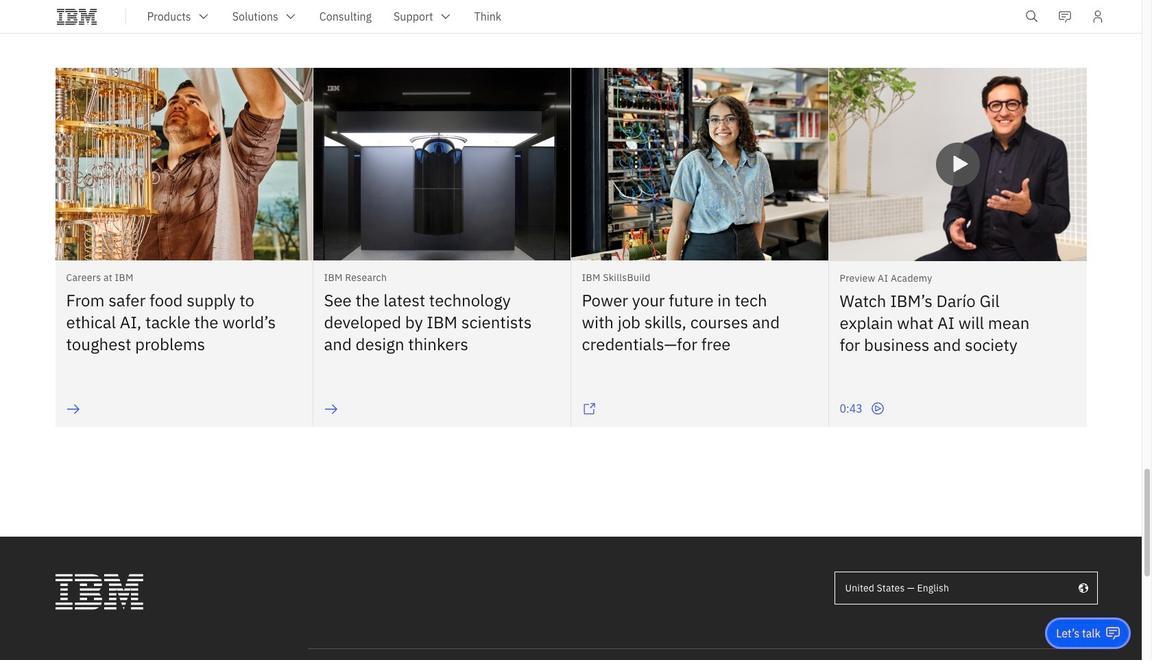 Task type: describe. For each thing, give the bounding box(es) containing it.
let's talk element
[[1057, 626, 1101, 642]]



Task type: vqa. For each thing, say whether or not it's contained in the screenshot.
the Let's talk 'element'
yes



